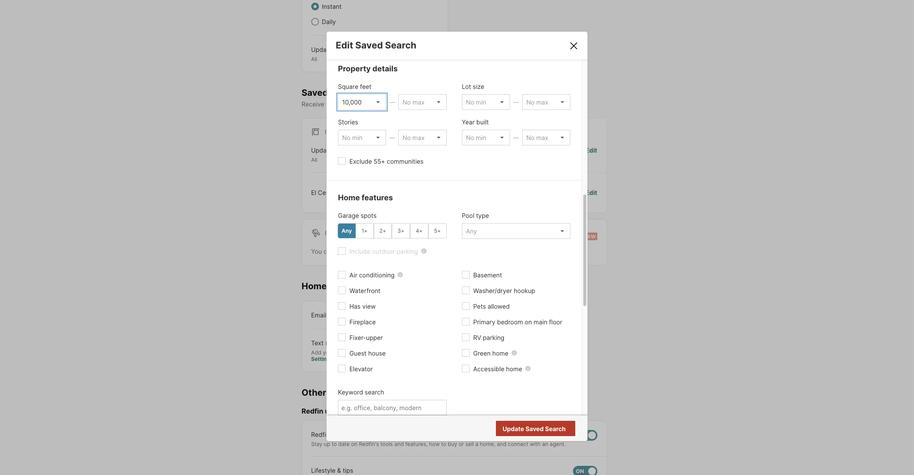 Task type: describe. For each thing, give the bounding box(es) containing it.
an
[[543, 441, 549, 447]]

1+ radio
[[356, 223, 374, 238]]

hookup
[[514, 287, 536, 295]]

features
[[362, 193, 393, 202]]

2 and from the left
[[497, 441, 507, 447]]

4+ radio
[[410, 223, 429, 238]]

results
[[545, 426, 565, 433]]

with
[[530, 441, 541, 447]]

primary
[[474, 318, 496, 326]]

instant
[[322, 3, 342, 10]]

other
[[302, 387, 327, 398]]

for for for sale
[[325, 128, 337, 136]]

up
[[324, 441, 330, 447]]

5+
[[434, 228, 441, 234]]

1
[[354, 189, 357, 197]]

edit inside dialog
[[336, 40, 353, 51]]

2+ radio
[[374, 223, 392, 238]]

1+
[[362, 228, 368, 234]]

1 vertical spatial update
[[311, 147, 333, 154]]

filters.
[[475, 101, 493, 108]]

update saved search button
[[496, 421, 576, 436]]

emails
[[329, 387, 357, 398]]

no results button
[[526, 422, 575, 437]]

4+
[[416, 228, 423, 234]]

option group inside edit saved search dialog
[[338, 223, 447, 238]]

settings
[[311, 356, 333, 362]]

agent.
[[550, 441, 566, 447]]

search inside dialog
[[365, 388, 384, 396]]

— for year built
[[514, 134, 519, 141]]

floor
[[550, 318, 563, 326]]

rent
[[339, 229, 355, 237]]

keyword
[[338, 388, 363, 396]]

pool
[[462, 212, 475, 219]]

— for stories
[[390, 134, 395, 141]]

(sms)
[[325, 339, 343, 347]]

updates
[[325, 407, 353, 415]]

outdoor
[[372, 248, 395, 255]]

primary bedroom on main floor
[[474, 318, 563, 326]]

sell
[[466, 441, 474, 447]]

1 vertical spatial parking
[[483, 334, 505, 342]]

search inside saved searches receive timely notifications based on your preferred search filters.
[[454, 101, 473, 108]]

pets allowed
[[474, 303, 510, 310]]

1 vertical spatial searches
[[376, 248, 402, 255]]

for for for rent
[[325, 229, 337, 237]]

washer/dryer hookup
[[474, 287, 536, 295]]

Any radio
[[338, 223, 356, 238]]

number
[[353, 349, 372, 356]]

test
[[340, 189, 352, 197]]

searches inside saved searches receive timely notifications based on your preferred search filters.
[[330, 87, 371, 98]]

0 horizontal spatial your
[[323, 349, 334, 356]]

buy
[[448, 441, 458, 447]]

view
[[363, 303, 376, 310]]

timely
[[326, 101, 344, 108]]

2 all from the top
[[311, 157, 318, 163]]

el cerrito test 1
[[311, 189, 357, 197]]

home,
[[480, 441, 496, 447]]

you
[[311, 248, 322, 255]]

receive
[[302, 101, 325, 108]]

daily
[[322, 18, 336, 26]]

sale
[[339, 128, 354, 136]]

lifestyle & tips
[[311, 467, 354, 475]]

news
[[332, 431, 347, 439]]

in
[[374, 349, 378, 356]]

2 edit button from the top
[[586, 188, 598, 197]]

tools
[[381, 441, 393, 447]]

add your phone number in
[[311, 349, 380, 356]]

home features
[[338, 193, 393, 202]]

guest house
[[350, 350, 386, 357]]

you can create saved searches while searching for
[[311, 248, 460, 255]]

edit saved search
[[336, 40, 417, 51]]

stories
[[338, 118, 358, 126]]

saved inside the update saved search button
[[526, 425, 544, 433]]

keyword search
[[338, 388, 384, 396]]

exclude
[[350, 158, 372, 165]]

edit saved search dialog
[[327, 32, 588, 442]]

size
[[473, 83, 485, 90]]

update inside button
[[503, 425, 525, 433]]

preferred
[[425, 101, 452, 108]]

accessible
[[474, 365, 505, 373]]

washer/dryer
[[474, 287, 512, 295]]

3+ radio
[[392, 223, 410, 238]]

while
[[404, 248, 419, 255]]

air
[[350, 271, 358, 279]]

saved right create
[[356, 248, 374, 255]]

for
[[451, 248, 459, 255]]

details
[[373, 64, 398, 73]]

fixer-upper
[[350, 334, 383, 342]]

text (sms)
[[311, 339, 343, 347]]

saved searches receive timely notifications based on your preferred search filters.
[[302, 87, 493, 108]]

pets
[[474, 303, 486, 310]]

account settings link
[[311, 349, 402, 362]]

redfin news stay up to date on redfin's tools and features, how to buy or sell a home, and connect with an agent.
[[311, 431, 566, 447]]

edit saved search element
[[336, 40, 560, 51]]

0 horizontal spatial parking
[[397, 248, 418, 255]]

update saved search
[[503, 425, 566, 433]]

notifications
[[345, 101, 381, 108]]

include
[[350, 248, 371, 255]]

waterfront
[[350, 287, 381, 295]]

square feet
[[338, 83, 372, 90]]



Task type: vqa. For each thing, say whether or not it's contained in the screenshot.
"Reset all filters" button
no



Task type: locate. For each thing, give the bounding box(es) containing it.
1 all from the top
[[311, 56, 318, 62]]

0 vertical spatial update
[[311, 46, 333, 53]]

el
[[311, 189, 316, 197]]

on inside edit saved search dialog
[[525, 318, 532, 326]]

to left buy on the bottom
[[442, 441, 447, 447]]

search up e.g. office, balcony, modern text box
[[365, 388, 384, 396]]

home up garage
[[338, 193, 360, 202]]

0 vertical spatial searches
[[330, 87, 371, 98]]

for left sale in the top of the page
[[325, 128, 337, 136]]

elevator
[[350, 365, 373, 373]]

on for news
[[351, 441, 358, 447]]

saved up property details
[[356, 40, 383, 51]]

on left main
[[525, 318, 532, 326]]

0 vertical spatial edit button
[[586, 146, 598, 163]]

saved inside saved searches receive timely notifications based on your preferred search filters.
[[302, 87, 328, 98]]

home inside edit saved search dialog
[[338, 193, 360, 202]]

1 vertical spatial update types all
[[311, 147, 350, 163]]

has
[[350, 303, 361, 310]]

on for searches
[[402, 101, 409, 108]]

0 vertical spatial edit
[[336, 40, 353, 51]]

1 horizontal spatial searches
[[376, 248, 402, 255]]

feet
[[360, 83, 372, 90]]

on inside redfin news stay up to date on redfin's tools and features, how to buy or sell a home, and connect with an agent.
[[351, 441, 358, 447]]

redfin for redfin news stay up to date on redfin's tools and features, how to buy or sell a home, and connect with an agent.
[[311, 431, 330, 439]]

or
[[459, 441, 464, 447]]

searches down the 2+ option
[[376, 248, 402, 255]]

2 vertical spatial edit
[[586, 189, 598, 197]]

garage
[[338, 212, 359, 219]]

0 vertical spatial all
[[311, 56, 318, 62]]

1 horizontal spatial search
[[546, 425, 566, 433]]

all up the el
[[311, 157, 318, 163]]

accessible home
[[474, 365, 523, 373]]

redfin for redfin updates
[[302, 407, 324, 415]]

search inside button
[[546, 425, 566, 433]]

searches
[[330, 87, 371, 98], [376, 248, 402, 255]]

for rent
[[325, 229, 355, 237]]

your up settings
[[323, 349, 334, 356]]

based
[[383, 101, 400, 108]]

2+
[[380, 228, 386, 234]]

your left preferred
[[411, 101, 424, 108]]

no results
[[536, 426, 565, 433]]

home for green home
[[493, 350, 509, 357]]

0 vertical spatial types
[[334, 46, 350, 53]]

redfin updates
[[302, 407, 353, 415]]

1 vertical spatial on
[[525, 318, 532, 326]]

year built
[[462, 118, 489, 126]]

1 horizontal spatial on
[[402, 101, 409, 108]]

bedroom
[[497, 318, 523, 326]]

searches up notifications
[[330, 87, 371, 98]]

garage spots
[[338, 212, 377, 219]]

3+
[[398, 228, 405, 234]]

0 horizontal spatial home
[[302, 281, 327, 292]]

fixer-
[[350, 334, 366, 342]]

your inside saved searches receive timely notifications based on your preferred search filters.
[[411, 101, 424, 108]]

all
[[311, 56, 318, 62], [311, 157, 318, 163]]

— for square feet
[[390, 99, 395, 105]]

redfin up stay
[[311, 431, 330, 439]]

5+ radio
[[429, 223, 447, 238]]

2 update types all from the top
[[311, 147, 350, 163]]

55+
[[374, 158, 385, 165]]

1 vertical spatial your
[[323, 349, 334, 356]]

fireplace
[[350, 318, 376, 326]]

1 horizontal spatial your
[[411, 101, 424, 108]]

account
[[380, 349, 402, 356]]

1 to from the left
[[332, 441, 337, 447]]

parking up green home
[[483, 334, 505, 342]]

stay
[[311, 441, 323, 447]]

date
[[339, 441, 350, 447]]

cerrito
[[318, 189, 338, 197]]

0 horizontal spatial search
[[365, 388, 384, 396]]

2 vertical spatial on
[[351, 441, 358, 447]]

0 horizontal spatial to
[[332, 441, 337, 447]]

1 vertical spatial edit button
[[586, 188, 598, 197]]

home
[[493, 350, 509, 357], [506, 365, 523, 373]]

home left tours
[[302, 281, 327, 292]]

0 vertical spatial for
[[325, 128, 337, 136]]

home up accessible home
[[493, 350, 509, 357]]

Daily radio
[[311, 18, 319, 26]]

include outdoor parking
[[350, 248, 418, 255]]

search up agent.
[[546, 425, 566, 433]]

home tours
[[302, 281, 352, 292]]

1 vertical spatial home
[[506, 365, 523, 373]]

— for lot size
[[514, 99, 519, 105]]

1 vertical spatial for
[[325, 229, 337, 237]]

square
[[338, 83, 359, 90]]

0 vertical spatial home
[[493, 350, 509, 357]]

0 horizontal spatial and
[[395, 441, 404, 447]]

1 vertical spatial search
[[546, 425, 566, 433]]

1 vertical spatial all
[[311, 157, 318, 163]]

0 vertical spatial update types all
[[311, 46, 350, 62]]

on inside saved searches receive timely notifications based on your preferred search filters.
[[402, 101, 409, 108]]

0 horizontal spatial search
[[385, 40, 417, 51]]

update types all down for sale
[[311, 147, 350, 163]]

all down daily "option" on the left
[[311, 56, 318, 62]]

2 vertical spatial update
[[503, 425, 525, 433]]

lot size
[[462, 83, 485, 90]]

has view
[[350, 303, 376, 310]]

search up details
[[385, 40, 417, 51]]

home for home features
[[338, 193, 360, 202]]

None checkbox
[[573, 430, 598, 441], [573, 466, 598, 475], [573, 430, 598, 441], [573, 466, 598, 475]]

search down lot
[[454, 101, 473, 108]]

saved up receive
[[302, 87, 328, 98]]

connect
[[508, 441, 529, 447]]

0 horizontal spatial on
[[351, 441, 358, 447]]

spots
[[361, 212, 377, 219]]

to right up
[[332, 441, 337, 447]]

on right based
[[402, 101, 409, 108]]

2 for from the top
[[325, 229, 337, 237]]

—
[[390, 99, 395, 105], [514, 99, 519, 105], [390, 134, 395, 141], [514, 134, 519, 141]]

1 edit button from the top
[[586, 146, 598, 163]]

0 horizontal spatial searches
[[330, 87, 371, 98]]

for sale
[[325, 128, 354, 136]]

lifestyle
[[311, 467, 336, 475]]

basement
[[474, 271, 502, 279]]

0 vertical spatial home
[[338, 193, 360, 202]]

add
[[311, 349, 322, 356]]

0 vertical spatial parking
[[397, 248, 418, 255]]

search for update saved search
[[546, 425, 566, 433]]

option group containing any
[[338, 223, 447, 238]]

home for accessible home
[[506, 365, 523, 373]]

&
[[337, 467, 341, 475]]

1 and from the left
[[395, 441, 404, 447]]

2 horizontal spatial on
[[525, 318, 532, 326]]

1 types from the top
[[334, 46, 350, 53]]

home right accessible
[[506, 365, 523, 373]]

1 horizontal spatial to
[[442, 441, 447, 447]]

text
[[311, 339, 324, 347]]

search for edit saved search
[[385, 40, 417, 51]]

1 horizontal spatial parking
[[483, 334, 505, 342]]

types
[[334, 46, 350, 53], [334, 147, 350, 154]]

saved
[[356, 40, 383, 51], [302, 87, 328, 98], [356, 248, 374, 255], [526, 425, 544, 433]]

edit button
[[586, 146, 598, 163], [586, 188, 598, 197]]

redfin inside redfin news stay up to date on redfin's tools and features, how to buy or sell a home, and connect with an agent.
[[311, 431, 330, 439]]

create
[[336, 248, 354, 255]]

update up connect
[[503, 425, 525, 433]]

update down for sale
[[311, 147, 333, 154]]

communities
[[387, 158, 424, 165]]

on right date
[[351, 441, 358, 447]]

allowed
[[488, 303, 510, 310]]

tips
[[343, 467, 354, 475]]

tours
[[329, 281, 352, 292]]

property
[[338, 64, 371, 73]]

home for home tours
[[302, 281, 327, 292]]

0 vertical spatial your
[[411, 101, 424, 108]]

0 vertical spatial search
[[385, 40, 417, 51]]

Instant radio
[[311, 3, 319, 10]]

types up property
[[334, 46, 350, 53]]

1 vertical spatial redfin
[[311, 431, 330, 439]]

search
[[385, 40, 417, 51], [546, 425, 566, 433]]

1 vertical spatial types
[[334, 147, 350, 154]]

option group
[[338, 223, 447, 238]]

list box
[[338, 94, 386, 110], [399, 94, 447, 110], [462, 94, 510, 110], [523, 94, 571, 110], [338, 130, 386, 145], [399, 130, 447, 145], [462, 130, 510, 145], [523, 130, 571, 145], [462, 223, 571, 239]]

0 vertical spatial redfin
[[302, 407, 324, 415]]

1 horizontal spatial and
[[497, 441, 507, 447]]

1 vertical spatial search
[[365, 388, 384, 396]]

update types all
[[311, 46, 350, 62], [311, 147, 350, 163]]

1 vertical spatial edit
[[586, 147, 598, 154]]

update down daily "option" on the left
[[311, 46, 333, 53]]

conditioning
[[359, 271, 395, 279]]

update
[[311, 46, 333, 53], [311, 147, 333, 154], [503, 425, 525, 433]]

parking down 3+ radio
[[397, 248, 418, 255]]

0 vertical spatial search
[[454, 101, 473, 108]]

e.g. office, balcony, modern text field
[[342, 404, 443, 412]]

phone
[[336, 349, 352, 356]]

and right tools
[[395, 441, 404, 447]]

1 update types all from the top
[[311, 46, 350, 62]]

0 vertical spatial on
[[402, 101, 409, 108]]

for
[[325, 128, 337, 136], [325, 229, 337, 237]]

rv parking
[[474, 334, 505, 342]]

types down for sale
[[334, 147, 350, 154]]

2 types from the top
[[334, 147, 350, 154]]

account settings
[[311, 349, 402, 362]]

redfin down 'other'
[[302, 407, 324, 415]]

redfin
[[302, 407, 324, 415], [311, 431, 330, 439]]

1 for from the top
[[325, 128, 337, 136]]

1 horizontal spatial home
[[338, 193, 360, 202]]

exclude 55+ communities
[[350, 158, 424, 165]]

update types all up property
[[311, 46, 350, 62]]

lot
[[462, 83, 471, 90]]

and right home,
[[497, 441, 507, 447]]

1 vertical spatial home
[[302, 281, 327, 292]]

redfin's
[[359, 441, 379, 447]]

built
[[477, 118, 489, 126]]

on
[[402, 101, 409, 108], [525, 318, 532, 326], [351, 441, 358, 447]]

saved up the with
[[526, 425, 544, 433]]

can
[[324, 248, 334, 255]]

1 horizontal spatial search
[[454, 101, 473, 108]]

for left rent
[[325, 229, 337, 237]]

2 to from the left
[[442, 441, 447, 447]]



